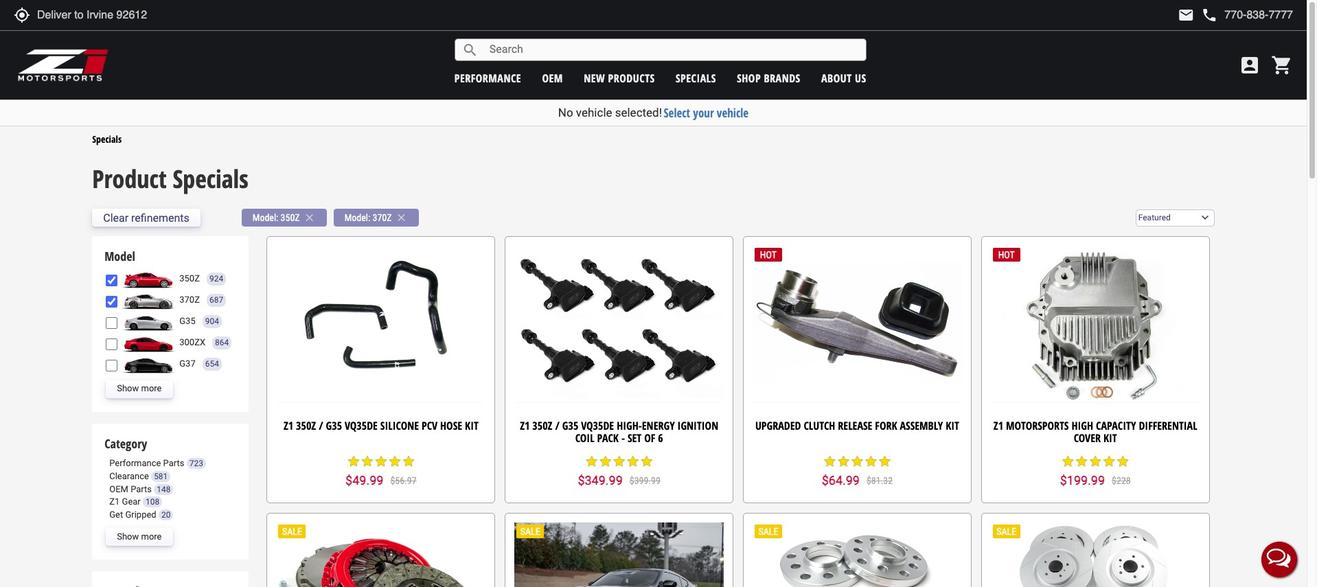 Task type: describe. For each thing, give the bounding box(es) containing it.
3 star from the left
[[374, 455, 388, 468]]

category performance parts 723 clearance 581 oem parts 148 z1 gear 108 get gripped 20
[[105, 435, 203, 520]]

your
[[693, 105, 714, 121]]

gear
[[122, 497, 141, 507]]

coil
[[575, 431, 594, 446]]

-
[[621, 431, 625, 446]]

clear refinements
[[103, 211, 189, 224]]

shop brands link
[[737, 70, 801, 86]]

pack
[[597, 431, 619, 446]]

1 horizontal spatial kit
[[946, 419, 959, 434]]

13 star from the left
[[850, 455, 864, 468]]

kit inside the z1 motorsports high capacity differential cover kit
[[1104, 431, 1117, 446]]

model: for model: 370z close
[[345, 212, 370, 223]]

new products link
[[584, 70, 655, 86]]

5 star from the left
[[402, 455, 415, 468]]

mail link
[[1178, 7, 1195, 23]]

clutch
[[804, 419, 835, 434]]

performance
[[109, 458, 161, 469]]

clearance
[[109, 471, 149, 481]]

search
[[462, 42, 478, 58]]

set
[[628, 431, 642, 446]]

model: for model: 350z close
[[253, 212, 278, 223]]

release
[[838, 419, 872, 434]]

product specials
[[92, 162, 248, 196]]

upgraded clutch release fork assembly kit
[[755, 419, 959, 434]]

z1 350z / g35 vq35de silicone pcv hose kit
[[284, 419, 479, 434]]

7 star from the left
[[599, 455, 612, 468]]

1 vertical spatial parts
[[131, 484, 152, 494]]

phone link
[[1201, 7, 1293, 23]]

$349.99
[[578, 473, 623, 488]]

products
[[608, 70, 655, 86]]

g35 for z1 350z / g35 vq35de silicone pcv hose kit
[[326, 419, 342, 434]]

8 star from the left
[[612, 455, 626, 468]]

0 horizontal spatial kit
[[465, 419, 479, 434]]

new
[[584, 70, 605, 86]]

infiniti g35 coupe sedan v35 v36 skyline 2003 2004 2005 2006 2007 2008 3.5l vq35de revup rev up vq35hr z1 motorsports image
[[121, 313, 176, 331]]

brands
[[764, 70, 801, 86]]

vq35de for high-
[[581, 419, 614, 434]]

mail phone
[[1178, 7, 1218, 23]]

mail
[[1178, 7, 1195, 23]]

350z for z1 350z / g35 vq35de silicone pcv hose kit
[[296, 419, 316, 434]]

ignition
[[678, 419, 718, 434]]

654
[[205, 359, 219, 369]]

show more button for model
[[106, 380, 173, 398]]

/ for z1 350z / g35 vq35de high-energy ignition coil pack - set of 6
[[555, 419, 560, 434]]

20 star from the left
[[1116, 455, 1130, 468]]

show more for model
[[117, 383, 162, 394]]

phone
[[1201, 7, 1218, 23]]

vq35de for silicone
[[345, 419, 378, 434]]

category
[[105, 435, 147, 452]]

cover
[[1074, 431, 1101, 446]]

4 star from the left
[[388, 455, 402, 468]]

refinements
[[131, 211, 189, 224]]

$199.99
[[1060, 473, 1105, 488]]

370z inside model: 370z close
[[373, 212, 392, 223]]

performance
[[454, 70, 521, 86]]

14 star from the left
[[864, 455, 878, 468]]

18 star from the left
[[1089, 455, 1102, 468]]

star star star star star $49.99 $56.97
[[346, 455, 417, 488]]

fork
[[875, 419, 897, 434]]

z1 motorsports high capacity differential cover kit
[[994, 419, 1197, 446]]

capacity
[[1096, 419, 1136, 434]]

904
[[205, 317, 219, 326]]

product
[[92, 162, 167, 196]]

g37
[[179, 359, 196, 369]]

specials link
[[676, 70, 716, 86]]

0 vertical spatial specials
[[92, 132, 122, 145]]

model
[[105, 248, 135, 264]]

silicone
[[380, 419, 419, 434]]

show more for category
[[117, 532, 162, 542]]

$228
[[1112, 476, 1131, 487]]

16 star from the left
[[1061, 455, 1075, 468]]

star star star star star $64.99 $81.32
[[822, 455, 893, 488]]

nissan 350z z33 2003 2004 2005 2006 2007 2008 2009 vq35de 3.5l revup rev up vq35hr nismo z1 motorsports image
[[121, 270, 176, 288]]

high
[[1072, 419, 1093, 434]]

no
[[558, 106, 573, 119]]

pcv
[[422, 419, 438, 434]]

account_box link
[[1235, 54, 1264, 76]]

z1 for z1 350z / g35 vq35de silicone pcv hose kit
[[284, 419, 293, 434]]

us
[[855, 70, 866, 86]]

/ for z1 350z / g35 vq35de silicone pcv hose kit
[[319, 419, 323, 434]]

my_location
[[14, 7, 30, 23]]

723
[[189, 459, 203, 469]]

high-
[[617, 419, 642, 434]]

vehicle inside no vehicle selected! select your vehicle
[[576, 106, 612, 119]]

new products
[[584, 70, 655, 86]]

get
[[109, 509, 123, 520]]

about us
[[821, 70, 866, 86]]

about us link
[[821, 70, 866, 86]]

show for model
[[117, 383, 139, 394]]

shop brands
[[737, 70, 801, 86]]

star star star star star $349.99 $399.99
[[578, 455, 661, 488]]

19 star from the left
[[1102, 455, 1116, 468]]

1 horizontal spatial specials
[[173, 162, 248, 196]]

hose
[[440, 419, 462, 434]]

shopping_cart
[[1271, 54, 1293, 76]]



Task type: vqa. For each thing, say whether or not it's contained in the screenshot.
3rd the 2023 from the top
no



Task type: locate. For each thing, give the bounding box(es) containing it.
1 horizontal spatial vehicle
[[717, 105, 749, 121]]

9 star from the left
[[626, 455, 640, 468]]

infiniti g37 coupe sedan convertible v36 cv36 hv36 skyline 2008 2009 2010 2011 2012 2013 3.7l vq37vhr z1 motorsports image
[[121, 355, 176, 373]]

1 model: from the left
[[253, 212, 278, 223]]

2 close from the left
[[395, 212, 408, 224]]

parts
[[163, 458, 184, 469], [131, 484, 152, 494]]

vq35de
[[345, 419, 378, 434], [581, 419, 614, 434]]

clear refinements button
[[92, 209, 200, 227]]

specials up the product
[[92, 132, 122, 145]]

oem link
[[542, 70, 563, 86]]

2 show more button from the top
[[106, 528, 173, 546]]

show down "get" on the left bottom of the page
[[117, 532, 139, 542]]

1 horizontal spatial /
[[555, 419, 560, 434]]

12 star from the left
[[837, 455, 850, 468]]

of
[[644, 431, 655, 446]]

select
[[664, 105, 690, 121]]

1 show from the top
[[117, 383, 139, 394]]

350z inside z1 350z / g35 vq35de high-energy ignition coil pack - set of 6
[[532, 419, 552, 434]]

0 horizontal spatial 370z
[[179, 295, 200, 305]]

close
[[303, 212, 316, 224], [395, 212, 408, 224]]

g35 for z1 350z / g35 vq35de high-energy ignition coil pack - set of 6
[[562, 419, 578, 434]]

z1 350z / g35 vq35de high-energy ignition coil pack - set of 6
[[520, 419, 718, 446]]

1 vertical spatial show more
[[117, 532, 162, 542]]

more down gripped
[[141, 532, 162, 542]]

None checkbox
[[106, 317, 118, 329], [106, 339, 118, 350], [106, 317, 118, 329], [106, 339, 118, 350]]

shop
[[737, 70, 761, 86]]

0 vertical spatial show
[[117, 383, 139, 394]]

oem up no
[[542, 70, 563, 86]]

show more button
[[106, 380, 173, 398], [106, 528, 173, 546]]

specials link
[[92, 132, 122, 145]]

model: inside model: 370z close
[[345, 212, 370, 223]]

0 vertical spatial show more
[[117, 383, 162, 394]]

350z
[[281, 212, 300, 223], [179, 274, 200, 284], [296, 419, 316, 434], [532, 419, 552, 434]]

581
[[154, 472, 168, 481]]

specials
[[676, 70, 716, 86]]

0 horizontal spatial oem
[[109, 484, 128, 494]]

None checkbox
[[106, 275, 118, 286], [106, 296, 118, 308], [106, 360, 118, 372], [106, 275, 118, 286], [106, 296, 118, 308], [106, 360, 118, 372]]

1 show more from the top
[[117, 383, 162, 394]]

z1 for z1 350z / g35 vq35de high-energy ignition coil pack - set of 6
[[520, 419, 530, 434]]

model: inside 'model: 350z close'
[[253, 212, 278, 223]]

2 model: from the left
[[345, 212, 370, 223]]

close for model: 370z close
[[395, 212, 408, 224]]

108
[[146, 497, 159, 507]]

no vehicle selected! select your vehicle
[[558, 105, 749, 121]]

1 vertical spatial show more button
[[106, 528, 173, 546]]

0 horizontal spatial g35
[[179, 316, 196, 326]]

$56.97
[[390, 476, 417, 487]]

g35
[[179, 316, 196, 326], [326, 419, 342, 434], [562, 419, 578, 434]]

2 horizontal spatial kit
[[1104, 431, 1117, 446]]

selected!
[[615, 106, 662, 119]]

more
[[141, 383, 162, 394], [141, 532, 162, 542]]

nissan 370z z34 2009 2010 2011 2012 2013 2014 2015 2016 2017 2018 2019 3.7l vq37vhr vhr nismo z1 motorsports image
[[121, 292, 176, 309]]

more for category
[[141, 532, 162, 542]]

show more button for category
[[106, 528, 173, 546]]

1 horizontal spatial close
[[395, 212, 408, 224]]

vehicle right your on the right
[[717, 105, 749, 121]]

1 vertical spatial more
[[141, 532, 162, 542]]

star star star star star $199.99 $228
[[1060, 455, 1131, 488]]

2 show more from the top
[[117, 532, 162, 542]]

6
[[658, 431, 663, 446]]

1 vq35de from the left
[[345, 419, 378, 434]]

1 close from the left
[[303, 212, 316, 224]]

show more down gripped
[[117, 532, 162, 542]]

g35 left silicone
[[326, 419, 342, 434]]

0 horizontal spatial model:
[[253, 212, 278, 223]]

assembly
[[900, 419, 943, 434]]

6 star from the left
[[585, 455, 599, 468]]

1 vertical spatial specials
[[173, 162, 248, 196]]

nissan 300zx z32 1990 1991 1992 1993 1994 1995 1996 vg30dett vg30de twin turbo non turbo z1 motorsports image
[[121, 334, 176, 352]]

vq35de left - on the bottom
[[581, 419, 614, 434]]

300zx
[[179, 337, 205, 348]]

$399.99
[[630, 476, 661, 487]]

0 vertical spatial 370z
[[373, 212, 392, 223]]

0 vertical spatial more
[[141, 383, 162, 394]]

about
[[821, 70, 852, 86]]

kit
[[465, 419, 479, 434], [946, 419, 959, 434], [1104, 431, 1117, 446]]

vehicle
[[717, 105, 749, 121], [576, 106, 612, 119]]

show more down the infiniti g37 coupe sedan convertible v36 cv36 hv36 skyline 2008 2009 2010 2011 2012 2013 3.7l vq37vhr z1 motorsports image
[[117, 383, 162, 394]]

g35 left pack
[[562, 419, 578, 434]]

1 more from the top
[[141, 383, 162, 394]]

1 vertical spatial show
[[117, 532, 139, 542]]

1 horizontal spatial g35
[[326, 419, 342, 434]]

0 horizontal spatial specials
[[92, 132, 122, 145]]

Search search field
[[478, 39, 866, 60]]

vehicle right no
[[576, 106, 612, 119]]

star
[[347, 455, 360, 468], [360, 455, 374, 468], [374, 455, 388, 468], [388, 455, 402, 468], [402, 455, 415, 468], [585, 455, 599, 468], [599, 455, 612, 468], [612, 455, 626, 468], [626, 455, 640, 468], [640, 455, 654, 468], [823, 455, 837, 468], [837, 455, 850, 468], [850, 455, 864, 468], [864, 455, 878, 468], [878, 455, 892, 468], [1061, 455, 1075, 468], [1075, 455, 1089, 468], [1089, 455, 1102, 468], [1102, 455, 1116, 468], [1116, 455, 1130, 468]]

0 horizontal spatial close
[[303, 212, 316, 224]]

1 horizontal spatial vq35de
[[581, 419, 614, 434]]

350z inside 'model: 350z close'
[[281, 212, 300, 223]]

gripped
[[125, 509, 156, 520]]

2 more from the top
[[141, 532, 162, 542]]

2 show from the top
[[117, 532, 139, 542]]

select your vehicle link
[[664, 105, 749, 121]]

0 horizontal spatial /
[[319, 419, 323, 434]]

687
[[209, 295, 223, 305]]

oem down clearance
[[109, 484, 128, 494]]

upgraded
[[755, 419, 801, 434]]

864
[[215, 338, 229, 347]]

17 star from the left
[[1075, 455, 1089, 468]]

show for category
[[117, 532, 139, 542]]

1 vertical spatial 370z
[[179, 295, 200, 305]]

148
[[157, 485, 171, 494]]

z1 inside z1 350z / g35 vq35de high-energy ignition coil pack - set of 6
[[520, 419, 530, 434]]

performance link
[[454, 70, 521, 86]]

clear
[[103, 211, 129, 224]]

1 horizontal spatial parts
[[163, 458, 184, 469]]

kit right 'assembly'
[[946, 419, 959, 434]]

model: 370z close
[[345, 212, 408, 224]]

1 vertical spatial oem
[[109, 484, 128, 494]]

z1 motorsports logo image
[[17, 48, 110, 82]]

show more button down the infiniti g37 coupe sedan convertible v36 cv36 hv36 skyline 2008 2009 2010 2011 2012 2013 3.7l vq37vhr z1 motorsports image
[[106, 380, 173, 398]]

motorsports
[[1006, 419, 1069, 434]]

z1 inside the 'category performance parts 723 clearance 581 oem parts 148 z1 gear 108 get gripped 20'
[[109, 497, 120, 507]]

/ inside z1 350z / g35 vq35de high-energy ignition coil pack - set of 6
[[555, 419, 560, 434]]

show more button down gripped
[[106, 528, 173, 546]]

specials
[[92, 132, 122, 145], [173, 162, 248, 196]]

vq35de inside z1 350z / g35 vq35de high-energy ignition coil pack - set of 6
[[581, 419, 614, 434]]

parts up the "gear"
[[131, 484, 152, 494]]

$64.99
[[822, 473, 860, 488]]

more down the infiniti g37 coupe sedan convertible v36 cv36 hv36 skyline 2008 2009 2010 2011 2012 2013 3.7l vq37vhr z1 motorsports image
[[141, 383, 162, 394]]

oem
[[542, 70, 563, 86], [109, 484, 128, 494]]

g35 up the 300zx
[[179, 316, 196, 326]]

2 horizontal spatial g35
[[562, 419, 578, 434]]

show down the infiniti g37 coupe sedan convertible v36 cv36 hv36 skyline 2008 2009 2010 2011 2012 2013 3.7l vq37vhr z1 motorsports image
[[117, 383, 139, 394]]

vq35de left silicone
[[345, 419, 378, 434]]

1 horizontal spatial 370z
[[373, 212, 392, 223]]

20
[[161, 510, 171, 520]]

0 vertical spatial parts
[[163, 458, 184, 469]]

differential
[[1139, 419, 1197, 434]]

shopping_cart link
[[1268, 54, 1293, 76]]

10 star from the left
[[640, 455, 654, 468]]

1 star from the left
[[347, 455, 360, 468]]

1 horizontal spatial oem
[[542, 70, 563, 86]]

model: 350z close
[[253, 212, 316, 224]]

11 star from the left
[[823, 455, 837, 468]]

2 star from the left
[[360, 455, 374, 468]]

oem inside the 'category performance parts 723 clearance 581 oem parts 148 z1 gear 108 get gripped 20'
[[109, 484, 128, 494]]

1 / from the left
[[319, 419, 323, 434]]

2 / from the left
[[555, 419, 560, 434]]

z1 inside the z1 motorsports high capacity differential cover kit
[[994, 419, 1003, 434]]

$49.99
[[346, 473, 383, 488]]

0 horizontal spatial parts
[[131, 484, 152, 494]]

z1 for z1 motorsports high capacity differential cover kit
[[994, 419, 1003, 434]]

$81.32
[[867, 476, 893, 487]]

350z for model: 350z close
[[281, 212, 300, 223]]

g35 inside z1 350z / g35 vq35de high-energy ignition coil pack - set of 6
[[562, 419, 578, 434]]

370z
[[373, 212, 392, 223], [179, 295, 200, 305]]

specials up "refinements"
[[173, 162, 248, 196]]

more for model
[[141, 383, 162, 394]]

kit right the hose
[[465, 419, 479, 434]]

15 star from the left
[[878, 455, 892, 468]]

energy
[[642, 419, 675, 434]]

show
[[117, 383, 139, 394], [117, 532, 139, 542]]

2 vq35de from the left
[[581, 419, 614, 434]]

0 horizontal spatial vehicle
[[576, 106, 612, 119]]

account_box
[[1239, 54, 1261, 76]]

parts up 581
[[163, 458, 184, 469]]

close for model: 350z close
[[303, 212, 316, 224]]

350z for z1 350z / g35 vq35de high-energy ignition coil pack - set of 6
[[532, 419, 552, 434]]

924
[[209, 274, 223, 284]]

0 vertical spatial show more button
[[106, 380, 173, 398]]

kit right cover
[[1104, 431, 1117, 446]]

0 horizontal spatial vq35de
[[345, 419, 378, 434]]

1 show more button from the top
[[106, 380, 173, 398]]

1 horizontal spatial model:
[[345, 212, 370, 223]]

0 vertical spatial oem
[[542, 70, 563, 86]]



